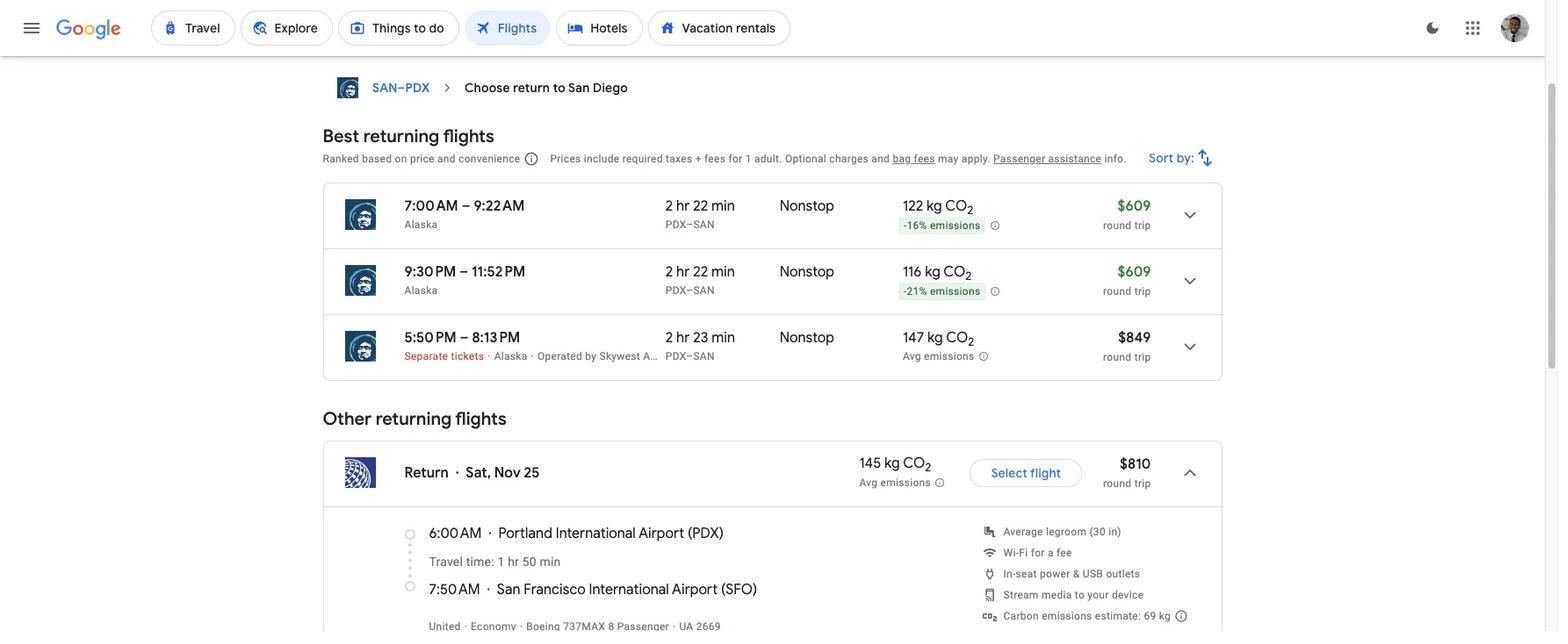 Task type: describe. For each thing, give the bounding box(es) containing it.
min for 116
[[712, 264, 735, 281]]

nonstop for 147
[[780, 329, 835, 347]]

7:00 am
[[405, 198, 458, 215]]

filters
[[374, 5, 408, 21]]

price button
[[676, 0, 746, 27]]

co for 147
[[946, 329, 968, 347]]

nonstop for 122
[[780, 198, 835, 215]]

1 vertical spatial airport
[[672, 582, 718, 599]]

$849 round trip
[[1103, 329, 1151, 364]]

travel time: 1 hr 50 min
[[429, 555, 561, 569]]

on
[[395, 153, 407, 165]]

in-seat power & usb outlets
[[1004, 568, 1140, 581]]

a
[[1048, 547, 1054, 560]]

prices
[[550, 153, 581, 165]]

sort by: button
[[1142, 137, 1222, 179]]

stops
[[439, 5, 472, 21]]

Arrival time: 8:13 PM. text field
[[472, 329, 520, 347]]

nonstop for 116
[[780, 264, 835, 281]]

all
[[356, 5, 371, 21]]

nov
[[494, 465, 521, 482]]

separate
[[405, 350, 448, 363]]

choose
[[465, 80, 510, 96]]

average legroom (30 in)
[[1004, 526, 1122, 538]]

1 fees from the left
[[705, 153, 726, 165]]

flight details. leaves portland international airport at 5:50 pm on saturday, november 25 and arrives at san diego international airport at 8:13 pm on saturday, november 25. image
[[1169, 326, 1211, 368]]

0 horizontal spatial  image
[[456, 465, 459, 482]]

leaves portland international airport at 7:00 am on saturday, november 25 and arrives at san diego international airport at 9:22 am on saturday, november 25. element
[[405, 198, 525, 215]]

-21% emissions
[[904, 286, 981, 298]]

kg for 147
[[928, 329, 943, 347]]

sort by:
[[1149, 150, 1194, 166]]

operated
[[538, 350, 582, 363]]

charges
[[830, 153, 869, 165]]

by
[[585, 350, 597, 363]]

2 up 2 hr 23 min pdx – san
[[666, 264, 673, 281]]

$849
[[1118, 329, 1151, 347]]

carbon
[[1004, 611, 1039, 623]]

0 horizontal spatial san
[[497, 582, 521, 599]]

hr for 11:52 pm
[[676, 264, 690, 281]]

9:30 pm
[[405, 264, 456, 281]]

bag
[[893, 153, 911, 165]]

8:13 pm
[[472, 329, 520, 347]]

5:50 pm
[[405, 329, 457, 347]]

$609 for 116
[[1118, 264, 1151, 281]]

assistance
[[1048, 153, 1102, 165]]

fi
[[1019, 547, 1028, 560]]

2 and from the left
[[872, 153, 890, 165]]

2 inside 145 kg co 2
[[925, 461, 931, 476]]

separate tickets
[[405, 350, 484, 363]]

0 vertical spatial (
[[688, 525, 692, 543]]

2 inside 116 kg co 2
[[966, 269, 972, 284]]

&
[[1073, 568, 1080, 581]]

Departure time: 9:30 PM. text field
[[405, 264, 456, 281]]

flights for best returning flights
[[443, 126, 494, 148]]

2 horizontal spatial  image
[[673, 621, 676, 632]]

other returning flights
[[323, 408, 507, 430]]

main menu image
[[21, 18, 42, 39]]

0 vertical spatial international
[[556, 525, 636, 543]]

9:22 am
[[474, 198, 525, 215]]

kg for 122
[[927, 198, 942, 215]]

taxes
[[666, 153, 693, 165]]

hr for 9:22 am
[[676, 198, 690, 215]]

Arrival time: 9:22 AM. text field
[[474, 198, 525, 215]]

810 US dollars text field
[[1120, 456, 1151, 473]]

nonstop flight. element for 122
[[780, 198, 835, 218]]

emissions down 147 kg co 2
[[924, 351, 975, 363]]

22 for 9:22 am
[[693, 198, 708, 215]]

0 vertical spatial airport
[[639, 525, 684, 543]]

other
[[323, 408, 372, 430]]

san francisco international airport ( sfo )
[[497, 582, 757, 599]]

change appearance image
[[1412, 7, 1454, 49]]

trip for 122
[[1135, 220, 1151, 232]]

media
[[1042, 589, 1072, 602]]

emissions down 116 kg co 2
[[930, 286, 981, 298]]

849 US dollars text field
[[1118, 329, 1151, 347]]

power
[[1040, 568, 1070, 581]]

sfo
[[726, 582, 753, 599]]

1 horizontal spatial for
[[1031, 547, 1045, 560]]

portland international airport ( pdx )
[[499, 525, 724, 543]]

best returning flights
[[323, 126, 494, 148]]

stream
[[1004, 589, 1039, 602]]

bag fees button
[[893, 153, 935, 165]]

your
[[1088, 589, 1109, 602]]

skywest
[[600, 350, 640, 363]]

2 hr 22 min pdx – san for 11:52 pm
[[666, 264, 735, 297]]

$609 round trip for 116
[[1103, 264, 1151, 298]]

passenger
[[994, 153, 1046, 165]]

select
[[991, 466, 1028, 481]]

1 horizontal spatial  image
[[464, 621, 467, 632]]

flights for other returning flights
[[455, 408, 507, 430]]

diego
[[593, 80, 628, 96]]

airlines button
[[509, 0, 593, 27]]

device
[[1112, 589, 1144, 602]]

– inside 2 hr 23 min pdx – san
[[686, 350, 693, 363]]

1 vertical spatial airlines
[[643, 350, 680, 363]]

Departure time: 5:50 PM. text field
[[405, 329, 457, 347]]

usb
[[1083, 568, 1103, 581]]

7:00 am – 9:22 am alaska
[[405, 198, 525, 231]]

kg for 145
[[885, 455, 900, 473]]

kg right 69
[[1159, 611, 1171, 623]]

learn more about ranking image
[[524, 151, 540, 167]]

122 kg co 2
[[903, 198, 974, 218]]

bags button
[[600, 0, 669, 27]]

16%
[[907, 220, 927, 232]]

co for 145
[[903, 455, 925, 473]]

147 kg co 2
[[903, 329, 974, 350]]

2 hr 23 min pdx – san
[[666, 329, 735, 363]]

travel
[[429, 555, 463, 569]]

2 inside 2 hr 23 min pdx – san
[[666, 329, 673, 347]]

– inside 9:30 pm – 11:52 pm alaska
[[460, 264, 468, 281]]

optional
[[785, 153, 827, 165]]

main content containing best returning flights
[[323, 70, 1222, 632]]

avg for 147
[[903, 351, 921, 363]]

145 kg co 2
[[859, 455, 931, 476]]

best
[[323, 126, 359, 148]]

2 inside 147 kg co 2
[[968, 335, 974, 350]]

total duration 2 hr 23 min. element
[[666, 329, 780, 350]]

skywest
[[734, 350, 776, 363]]

based
[[362, 153, 392, 165]]

hr left the 50
[[508, 555, 519, 569]]

$609 round trip for 122
[[1103, 198, 1151, 232]]

co for 116
[[944, 264, 966, 281]]

sat, nov 25
[[466, 465, 540, 482]]

Departure time: 7:00 AM. text field
[[405, 198, 458, 215]]

alaska down total duration 2 hr 23 min. 'element'
[[698, 350, 731, 363]]

to for san
[[553, 80, 566, 96]]

portland
[[499, 525, 552, 543]]

san for 9:22 am
[[693, 219, 715, 231]]

carbon emissions estimate: 69 kg
[[1004, 611, 1171, 623]]

116
[[903, 264, 922, 281]]

50
[[522, 555, 537, 569]]



Task type: locate. For each thing, give the bounding box(es) containing it.
1 right the time:
[[498, 555, 505, 569]]

flight details. leaves portland international airport at 9:30 pm on saturday, november 25 and arrives at san diego international airport at 11:52 pm on saturday, november 25. image
[[1169, 260, 1211, 302]]

None search field
[[323, 0, 1222, 56]]

1 horizontal spatial to
[[1075, 589, 1085, 602]]

1 vertical spatial total duration 2 hr 22 min. element
[[666, 264, 780, 284]]

round down $810 text box
[[1103, 478, 1132, 490]]

min inside 2 hr 23 min pdx – san
[[712, 329, 735, 347]]

ranked based on price and convenience
[[323, 153, 520, 165]]

1 horizontal spatial san
[[568, 80, 590, 96]]

alaska down 9:30 pm
[[405, 285, 438, 297]]

2 fees from the left
[[914, 153, 935, 165]]

round down $849
[[1103, 351, 1132, 364]]

4 round from the top
[[1103, 478, 1132, 490]]

0 vertical spatial airlines
[[520, 5, 564, 21]]

6:00 am
[[429, 525, 482, 543]]

by:
[[1177, 150, 1194, 166]]

trip inside $849 round trip
[[1135, 351, 1151, 364]]

round for 147
[[1103, 351, 1132, 364]]

trip
[[1135, 220, 1151, 232], [1135, 285, 1151, 298], [1135, 351, 1151, 364], [1135, 478, 1151, 490]]

fees right bag
[[914, 153, 935, 165]]

1 vertical spatial international
[[589, 582, 669, 599]]

nonstop flight. element for 116
[[780, 264, 835, 284]]

stream media to your device
[[1004, 589, 1144, 602]]

convenience
[[459, 153, 520, 165]]

returning up on
[[363, 126, 439, 148]]

– up 'best returning flights'
[[397, 80, 405, 96]]

may
[[938, 153, 959, 165]]

0 vertical spatial $609
[[1118, 198, 1151, 215]]

co right 147
[[946, 329, 968, 347]]

round for 122
[[1103, 220, 1132, 232]]

(30
[[1090, 526, 1106, 538]]

Departure time: 6:00 AM. text field
[[429, 525, 482, 543]]

san down "23"
[[693, 350, 715, 363]]

2 up -21% emissions
[[966, 269, 972, 284]]

0 vertical spatial to
[[553, 80, 566, 96]]

0 horizontal spatial )
[[719, 525, 724, 543]]

0 vertical spatial 2 hr 22 min pdx – san
[[666, 198, 735, 231]]

trip for 147
[[1135, 351, 1151, 364]]

0 horizontal spatial airlines
[[520, 5, 564, 21]]

min for 147
[[712, 329, 735, 347]]

kg inside 122 kg co 2
[[927, 198, 942, 215]]

0 vertical spatial avg
[[903, 351, 921, 363]]

$609 left the flight details. leaves portland international airport at 9:30 pm on saturday, november 25 and arrives at san diego international airport at 11:52 pm on saturday, november 25. image
[[1118, 264, 1151, 281]]

- for 122
[[904, 220, 907, 232]]

2 hr 22 min pdx – san for 9:22 am
[[666, 198, 735, 231]]

hr up 2 hr 23 min pdx – san
[[676, 264, 690, 281]]

co inside 122 kg co 2
[[945, 198, 967, 215]]

sort
[[1149, 150, 1174, 166]]

609 US dollars text field
[[1118, 198, 1151, 215], [1118, 264, 1151, 281]]

co for 122
[[945, 198, 967, 215]]

1 - from the top
[[904, 220, 907, 232]]

-
[[904, 220, 907, 232], [904, 286, 907, 298]]

kg right 147
[[928, 329, 943, 347]]

1 609 us dollars text field from the top
[[1118, 198, 1151, 215]]

2 vertical spatial nonstop
[[780, 329, 835, 347]]

1 22 from the top
[[693, 198, 708, 215]]

1 vertical spatial 22
[[693, 264, 708, 281]]

francisco
[[524, 582, 586, 599]]

hr for 8:13 pm
[[676, 329, 690, 347]]

1 $609 round trip from the top
[[1103, 198, 1151, 232]]

total duration 2 hr 22 min. element for 116
[[666, 264, 780, 284]]

609 us dollars text field down sort at the top right of page
[[1118, 198, 1151, 215]]

 image down san francisco international airport ( sfo )
[[673, 621, 676, 632]]

- down 122
[[904, 220, 907, 232]]

hr inside 2 hr 23 min pdx – san
[[676, 329, 690, 347]]

– up "23"
[[686, 285, 693, 297]]

returning
[[363, 126, 439, 148], [376, 408, 452, 430]]

avg emissions for 147
[[903, 351, 975, 363]]

1 horizontal spatial avg
[[903, 351, 921, 363]]

san for 8:13 pm
[[693, 350, 715, 363]]

1 vertical spatial (
[[721, 582, 726, 599]]

hr left "23"
[[676, 329, 690, 347]]

pdx for 8:13 pm
[[666, 350, 686, 363]]

 image
[[456, 465, 459, 482], [464, 621, 467, 632], [673, 621, 676, 632]]

1 horizontal spatial fees
[[914, 153, 935, 165]]

round up $849
[[1103, 285, 1132, 298]]

total duration 2 hr 22 min. element down +
[[666, 198, 780, 218]]

co up -21% emissions
[[944, 264, 966, 281]]

international up san francisco international airport ( sfo )
[[556, 525, 636, 543]]

1 vertical spatial to
[[1075, 589, 1085, 602]]

in)
[[1109, 526, 1122, 538]]

san down travel time: 1 hr 50 min
[[497, 582, 521, 599]]

 image
[[520, 621, 523, 632]]

san up 'best returning flights'
[[372, 80, 397, 96]]

1 nonstop from the top
[[780, 198, 835, 215]]

0 horizontal spatial avg
[[859, 477, 878, 489]]

1 horizontal spatial (
[[721, 582, 726, 599]]

emissions down stream media to your device
[[1042, 611, 1092, 623]]

0 vertical spatial avg emissions
[[903, 351, 975, 363]]

alaska inside 9:30 pm – 11:52 pm alaska
[[405, 285, 438, 297]]

0 horizontal spatial 1
[[498, 555, 505, 569]]

1 vertical spatial avg
[[859, 477, 878, 489]]

2
[[666, 198, 673, 215], [967, 203, 974, 218], [666, 264, 673, 281], [966, 269, 972, 284], [666, 329, 673, 347], [968, 335, 974, 350], [925, 461, 931, 476]]

san – pdx
[[372, 80, 430, 96]]

0 vertical spatial returning
[[363, 126, 439, 148]]

122
[[903, 198, 923, 215]]

round inside $849 round trip
[[1103, 351, 1132, 364]]

return
[[405, 465, 449, 482]]

min
[[712, 198, 735, 215], [712, 264, 735, 281], [712, 329, 735, 347], [540, 555, 561, 569]]

none search field containing all filters
[[323, 0, 1222, 56]]

all filters
[[356, 5, 408, 21]]

3 trip from the top
[[1135, 351, 1151, 364]]

kg inside 147 kg co 2
[[928, 329, 943, 347]]

returning for other
[[376, 408, 452, 430]]

609 us dollars text field for 122
[[1118, 198, 1151, 215]]

$609 round trip
[[1103, 198, 1151, 232], [1103, 264, 1151, 298]]

9:30 pm – 11:52 pm alaska
[[405, 264, 526, 297]]

and
[[437, 153, 456, 165], [872, 153, 890, 165]]

stops button
[[429, 0, 502, 27]]

1 vertical spatial nonstop flight. element
[[780, 264, 835, 284]]

co inside 116 kg co 2
[[944, 264, 966, 281]]

0 vertical spatial 22
[[693, 198, 708, 215]]

1 vertical spatial 609 us dollars text field
[[1118, 264, 1151, 281]]

0 vertical spatial nonstop
[[780, 198, 835, 215]]

5:50 pm – 8:13 pm
[[405, 329, 520, 347]]

airport
[[639, 525, 684, 543], [672, 582, 718, 599]]

kg for 116
[[925, 264, 941, 281]]

2 hr 22 min pdx – san down +
[[666, 198, 735, 231]]

to for your
[[1075, 589, 1085, 602]]

pdx for 11:52 pm
[[666, 285, 686, 297]]

kg up -16% emissions
[[927, 198, 942, 215]]

as
[[683, 350, 695, 363]]

2 609 us dollars text field from the top
[[1118, 264, 1151, 281]]

1
[[745, 153, 752, 165], [498, 555, 505, 569]]

trip up $849
[[1135, 285, 1151, 298]]

1 vertical spatial $609
[[1118, 264, 1151, 281]]

outlets
[[1106, 568, 1140, 581]]

flights
[[443, 126, 494, 148], [455, 408, 507, 430]]

11:52 pm
[[472, 264, 526, 281]]

required
[[622, 153, 663, 165]]

1 vertical spatial avg emissions
[[859, 477, 931, 489]]

2 2 hr 22 min pdx – san from the top
[[666, 264, 735, 297]]

tickets
[[451, 350, 484, 363]]

– down "23"
[[686, 350, 693, 363]]

emissions down 145 kg co 2
[[881, 477, 931, 489]]

21%
[[907, 286, 927, 298]]

san up "23"
[[693, 285, 715, 297]]

bags
[[611, 5, 639, 21]]

alaska down 8:13 pm text field
[[494, 350, 528, 363]]

0 vertical spatial nonstop flight. element
[[780, 198, 835, 218]]

san left diego on the top of page
[[568, 80, 590, 96]]

san down +
[[693, 219, 715, 231]]

3 round from the top
[[1103, 351, 1132, 364]]

2 up -16% emissions
[[967, 203, 974, 218]]

1 $609 from the top
[[1118, 198, 1151, 215]]

1 horizontal spatial )
[[753, 582, 757, 599]]

wi-
[[1004, 547, 1019, 560]]

$810
[[1120, 456, 1151, 473]]

international down portland international airport ( pdx )
[[589, 582, 669, 599]]

145
[[859, 455, 881, 473]]

include
[[584, 153, 620, 165]]

trip down $849
[[1135, 351, 1151, 364]]

alaska down 7:00 am
[[405, 219, 438, 231]]

$609 round trip up $849
[[1103, 264, 1151, 298]]

$609 down sort at the top right of page
[[1118, 198, 1151, 215]]

1 vertical spatial nonstop
[[780, 264, 835, 281]]

0 horizontal spatial fees
[[705, 153, 726, 165]]

emissions down 122 kg co 2
[[930, 220, 981, 232]]

0 vertical spatial for
[[729, 153, 743, 165]]

alaska inside 7:00 am – 9:22 am alaska
[[405, 219, 438, 231]]

– inside 7:00 am – 9:22 am alaska
[[462, 198, 470, 215]]

0 vertical spatial san
[[568, 80, 590, 96]]

estimate:
[[1095, 611, 1141, 623]]

to right the return
[[553, 80, 566, 96]]

2 trip from the top
[[1135, 285, 1151, 298]]

to
[[553, 80, 566, 96], [1075, 589, 1085, 602]]

time:
[[466, 555, 494, 569]]

trip inside $810 round trip
[[1135, 478, 1151, 490]]

Arrival time: 11:52 PM. text field
[[472, 264, 526, 281]]

airlines
[[520, 5, 564, 21], [643, 350, 680, 363]]

 image down 7:50 am
[[464, 621, 467, 632]]

2 22 from the top
[[693, 264, 708, 281]]

147
[[903, 329, 924, 347]]

flight details. leaves portland international airport at 7:00 am on saturday, november 25 and arrives at san diego international airport at 9:22 am on saturday, november 25. image
[[1169, 194, 1211, 236]]

4 trip from the top
[[1135, 478, 1151, 490]]

apply.
[[962, 153, 991, 165]]

1 vertical spatial returning
[[376, 408, 452, 430]]

2 inside 122 kg co 2
[[967, 203, 974, 218]]

nonstop flight. element
[[780, 198, 835, 218], [780, 264, 835, 284], [780, 329, 835, 350]]

san inside 2 hr 23 min pdx – san
[[693, 350, 715, 363]]

for left "a"
[[1031, 547, 1045, 560]]

kg inside 116 kg co 2
[[925, 264, 941, 281]]

1 total duration 2 hr 22 min. element from the top
[[666, 198, 780, 218]]

price
[[687, 5, 717, 21]]

1 2 hr 22 min pdx – san from the top
[[666, 198, 735, 231]]

1 vertical spatial san
[[497, 582, 521, 599]]

3 nonstop flight. element from the top
[[780, 329, 835, 350]]

0 horizontal spatial (
[[688, 525, 692, 543]]

1 nonstop flight. element from the top
[[780, 198, 835, 218]]

and left bag
[[872, 153, 890, 165]]

2 right 145
[[925, 461, 931, 476]]

operated by skywest airlines as alaska skywest
[[538, 350, 776, 363]]

0 vertical spatial flights
[[443, 126, 494, 148]]

round inside $810 round trip
[[1103, 478, 1132, 490]]

609 us dollars text field for 116
[[1118, 264, 1151, 281]]

0 vertical spatial $609 round trip
[[1103, 198, 1151, 232]]

flights up convenience at the top left of the page
[[443, 126, 494, 148]]

1 vertical spatial 2 hr 22 min pdx – san
[[666, 264, 735, 297]]

– right 9:30 pm text field at left
[[460, 264, 468, 281]]

1 vertical spatial for
[[1031, 547, 1045, 560]]

choose return to san diego
[[465, 80, 628, 96]]

1 vertical spatial flights
[[455, 408, 507, 430]]

1 vertical spatial 1
[[498, 555, 505, 569]]

airport up san francisco international airport ( sfo )
[[639, 525, 684, 543]]

airlines up choose return to san diego
[[520, 5, 564, 21]]

1 vertical spatial )
[[753, 582, 757, 599]]

round for 116
[[1103, 285, 1132, 298]]

nonstop flight. element for 147
[[780, 329, 835, 350]]

0 vertical spatial total duration 2 hr 22 min. element
[[666, 198, 780, 218]]

nonstop
[[780, 198, 835, 215], [780, 264, 835, 281], [780, 329, 835, 347]]

kg inside 145 kg co 2
[[885, 455, 900, 473]]

seat
[[1016, 568, 1037, 581]]

-16% emissions
[[904, 220, 981, 232]]

$609 round trip left flight details. leaves portland international airport at 7:00 am on saturday, november 25 and arrives at san diego international airport at 9:22 am on saturday, november 25. icon
[[1103, 198, 1151, 232]]

co inside 147 kg co 2
[[946, 329, 968, 347]]

22 up "23"
[[693, 264, 708, 281]]

leaves portland international airport at 5:50 pm on saturday, november 25 and arrives at san diego international airport at 8:13 pm on saturday, november 25. element
[[405, 329, 520, 347]]

sat,
[[466, 465, 491, 482]]

for
[[729, 153, 743, 165], [1031, 547, 1045, 560]]

2 $609 from the top
[[1118, 264, 1151, 281]]

main content
[[323, 70, 1222, 632]]

co inside 145 kg co 2
[[903, 455, 925, 473]]

leaves portland international airport at 9:30 pm on saturday, november 25 and arrives at san diego international airport at 11:52 pm on saturday, november 25. element
[[405, 264, 526, 281]]

0 horizontal spatial for
[[729, 153, 743, 165]]

average
[[1004, 526, 1043, 538]]

– down taxes
[[686, 219, 693, 231]]

25
[[524, 465, 540, 482]]

total duration 2 hr 22 min. element for 122
[[666, 198, 780, 218]]

avg down 147
[[903, 351, 921, 363]]

carbon emissions estimate: 69 kilograms element
[[1004, 611, 1171, 623]]

1 round from the top
[[1103, 220, 1132, 232]]

legroom
[[1046, 526, 1087, 538]]

7:50 am
[[429, 582, 480, 599]]

co up -16% emissions
[[945, 198, 967, 215]]

price
[[410, 153, 435, 165]]

– left arrival time: 9:22 am. text box
[[462, 198, 470, 215]]

0 horizontal spatial to
[[553, 80, 566, 96]]

returning up 'return' on the left
[[376, 408, 452, 430]]

returning for best
[[363, 126, 439, 148]]

select flight
[[991, 466, 1061, 481]]

2 - from the top
[[904, 286, 907, 298]]

2 nonstop flight. element from the top
[[780, 264, 835, 284]]

san for 11:52 pm
[[693, 285, 715, 297]]

22 for 11:52 pm
[[693, 264, 708, 281]]

– up tickets
[[460, 329, 469, 347]]

trip for 116
[[1135, 285, 1151, 298]]

flight
[[1030, 466, 1061, 481]]

total duration 2 hr 22 min. element up total duration 2 hr 23 min. 'element'
[[666, 264, 780, 284]]

$609
[[1118, 198, 1151, 215], [1118, 264, 1151, 281]]

2 $609 round trip from the top
[[1103, 264, 1151, 298]]

1 vertical spatial -
[[904, 286, 907, 298]]

min for 122
[[712, 198, 735, 215]]

in-
[[1004, 568, 1016, 581]]

avg down 145
[[859, 477, 878, 489]]

avg for 145
[[859, 477, 878, 489]]

pdx for 9:22 am
[[666, 219, 686, 231]]

2 hr 22 min pdx – san up "23"
[[666, 264, 735, 297]]

pdx inside 2 hr 23 min pdx – san
[[666, 350, 686, 363]]

round left flight details. leaves portland international airport at 7:00 am on saturday, november 25 and arrives at san diego international airport at 9:22 am on saturday, november 25. icon
[[1103, 220, 1132, 232]]

609 us dollars text field left the flight details. leaves portland international airport at 9:30 pm on saturday, november 25 and arrives at san diego international airport at 11:52 pm on saturday, november 25. image
[[1118, 264, 1151, 281]]

3 nonstop from the top
[[780, 329, 835, 347]]

$609 for 122
[[1118, 198, 1151, 215]]

- down '116'
[[904, 286, 907, 298]]

1 trip from the top
[[1135, 220, 1151, 232]]

+
[[695, 153, 702, 165]]

trip down $810 text box
[[1135, 478, 1151, 490]]

2 down taxes
[[666, 198, 673, 215]]

0 vertical spatial 1
[[745, 153, 752, 165]]

2 up "operated by skywest airlines as alaska skywest"
[[666, 329, 673, 347]]

airlines left as
[[643, 350, 680, 363]]

 image left sat,
[[456, 465, 459, 482]]

2 vertical spatial nonstop flight. element
[[780, 329, 835, 350]]

avg emissions for 145
[[859, 477, 931, 489]]

to left the your
[[1075, 589, 1085, 602]]

1 horizontal spatial and
[[872, 153, 890, 165]]

2 round from the top
[[1103, 285, 1132, 298]]

- for 116
[[904, 286, 907, 298]]

and right price
[[437, 153, 456, 165]]

1 left the adult.
[[745, 153, 752, 165]]

avg emissions down 145 kg co 2
[[859, 477, 931, 489]]

all filters button
[[323, 0, 422, 27]]

1 horizontal spatial 1
[[745, 153, 752, 165]]

trip left flight details. leaves portland international airport at 7:00 am on saturday, november 25 and arrives at san diego international airport at 9:22 am on saturday, november 25. icon
[[1135, 220, 1151, 232]]

total duration 2 hr 22 min. element
[[666, 198, 780, 218], [666, 264, 780, 284]]

hr
[[676, 198, 690, 215], [676, 264, 690, 281], [676, 329, 690, 347], [508, 555, 519, 569]]

fees right +
[[705, 153, 726, 165]]

2 nonstop from the top
[[780, 264, 835, 281]]

flights up sat,
[[455, 408, 507, 430]]

adult.
[[755, 153, 782, 165]]

0 vertical spatial )
[[719, 525, 724, 543]]

ranked
[[323, 153, 359, 165]]

1 vertical spatial $609 round trip
[[1103, 264, 1151, 298]]

prices include required taxes + fees for 1 adult. optional charges and bag fees may apply. passenger assistance
[[550, 153, 1102, 165]]

select flight button
[[970, 452, 1082, 495]]

0 vertical spatial 609 us dollars text field
[[1118, 198, 1151, 215]]

co right 145
[[903, 455, 925, 473]]

22 down +
[[693, 198, 708, 215]]

1 and from the left
[[437, 153, 456, 165]]

Arrival time: 7:50 AM. text field
[[429, 582, 480, 599]]

23
[[693, 329, 708, 347]]

0 horizontal spatial and
[[437, 153, 456, 165]]

hr down taxes
[[676, 198, 690, 215]]

69
[[1144, 611, 1156, 623]]

for left the adult.
[[729, 153, 743, 165]]

2 total duration 2 hr 22 min. element from the top
[[666, 264, 780, 284]]

kg right '116'
[[925, 264, 941, 281]]

2 right 147
[[968, 335, 974, 350]]

0 vertical spatial -
[[904, 220, 907, 232]]

airlines inside the airlines popup button
[[520, 5, 564, 21]]

kg right 145
[[885, 455, 900, 473]]

avg emissions down 147 kg co 2
[[903, 351, 975, 363]]

airport left sfo
[[672, 582, 718, 599]]

1 horizontal spatial airlines
[[643, 350, 680, 363]]



Task type: vqa. For each thing, say whether or not it's contained in the screenshot.
carbon emissions estimate: 84 kg
no



